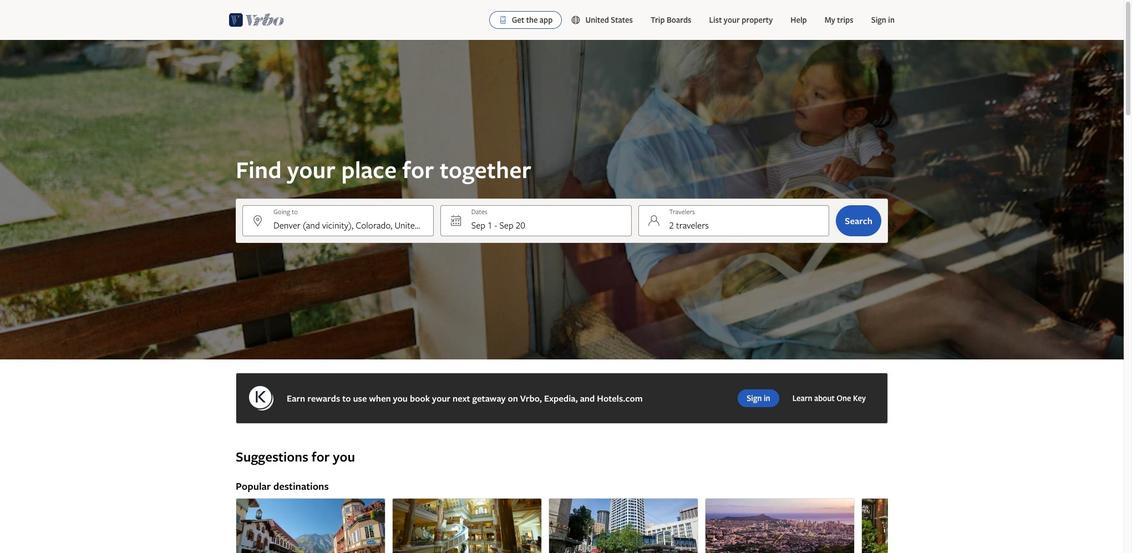 Task type: describe. For each thing, give the bounding box(es) containing it.
wizard region
[[0, 40, 1124, 359]]

show previous card image
[[229, 539, 242, 548]]

show next card image
[[881, 539, 895, 548]]

makiki - lower punchbowl - tantalus showing landscape views, a sunset and a city image
[[705, 498, 855, 553]]

leavenworth featuring a small town or village and street scenes image
[[236, 498, 386, 553]]



Task type: vqa. For each thing, say whether or not it's contained in the screenshot.
Leavenworth featuring a small town or village and street scenes image
yes



Task type: locate. For each thing, give the bounding box(es) containing it.
las vegas featuring interior views image
[[392, 498, 542, 553]]

gastown showing signage, street scenes and outdoor eating image
[[862, 498, 1011, 553]]

small image
[[571, 15, 585, 25]]

vrbo logo image
[[229, 11, 284, 29]]

download the app button image
[[499, 16, 507, 24]]

downtown seattle featuring a skyscraper, a city and street scenes image
[[549, 498, 698, 553]]

main content
[[0, 40, 1124, 553]]



